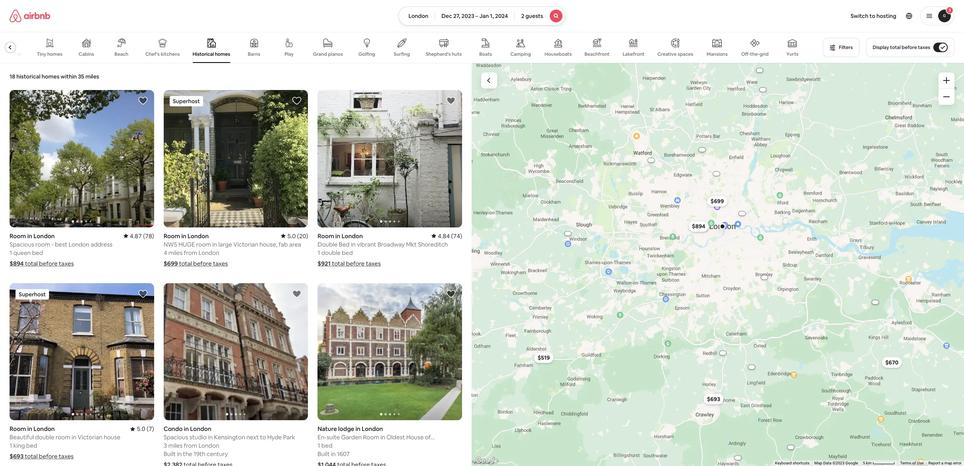 Task type: vqa. For each thing, say whether or not it's contained in the screenshot.
Taxes in Room in London Double Bed in vibrant Broadway Mkt Shoreditch 1 double bed $921 total before taxes
yes



Task type: describe. For each thing, give the bounding box(es) containing it.
-
[[51, 241, 54, 248]]

camping
[[511, 51, 531, 57]]

cabins
[[79, 51, 94, 57]]

to inside condo in london spacious studio in kensington next to hyde park 3 miles from london built in the 19th century
[[260, 434, 266, 441]]

london right lodge
[[362, 425, 383, 433]]

room for room in london beautiful double room in victorian house 1 king bed $693 total before taxes
[[56, 434, 70, 441]]

from inside the 'room in london nw5 huge room in large victorian house, fab area 4 miles from london $699 total before taxes'
[[184, 249, 197, 257]]

2
[[522, 12, 525, 20]]

shepherd's
[[426, 51, 451, 57]]

shortcuts
[[793, 461, 810, 466]]

$894 inside room in london spacious room - best london address 1 queen bed $894 total before taxes
[[10, 260, 24, 267]]

$670
[[886, 359, 899, 366]]

golfing
[[359, 51, 375, 57]]

london down the large
[[199, 249, 219, 257]]

yurts
[[787, 51, 799, 57]]

in up 'huge' in the bottom of the page
[[181, 232, 186, 240]]

4.87 out of 5 average rating,  78 reviews image
[[123, 232, 154, 240]]

terms
[[901, 461, 912, 466]]

group for double bed in vibrant broadway mkt shoreditch
[[318, 90, 462, 227]]

total inside room in london double bed in vibrant broadway mkt shoreditch 1 double bed $921 total before taxes
[[332, 260, 345, 267]]

19th
[[194, 451, 206, 458]]

in up beautiful
[[27, 425, 32, 433]]

studio
[[190, 434, 207, 441]]

add to wishlist: room in london image for (74)
[[447, 96, 456, 106]]

google map
showing 49 stays. region
[[472, 63, 965, 466]]

zoom in image
[[944, 77, 951, 84]]

a
[[942, 461, 944, 466]]

taxes inside room in london spacious room - best london address 1 queen bed $894 total before taxes
[[59, 260, 74, 267]]

5 km button
[[861, 461, 898, 466]]

off-the-grid
[[742, 51, 769, 57]]

©2023
[[833, 461, 845, 466]]

dec 27, 2023 – jan 1, 2024 button
[[435, 6, 515, 26]]

nature
[[318, 425, 337, 433]]

in left the large
[[212, 241, 217, 248]]

shepherd's huts
[[426, 51, 462, 57]]

1,
[[490, 12, 494, 20]]

condo
[[164, 425, 183, 433]]

report a map error link
[[929, 461, 962, 466]]

keyboard shortcuts
[[776, 461, 810, 466]]

4.84 (74)
[[438, 232, 462, 240]]

$699 button
[[708, 196, 728, 207]]

bed inside 1 bed built in 1607
[[322, 442, 333, 450]]

total inside room in london spacious room - best london address 1 queen bed $894 total before taxes
[[25, 260, 38, 267]]

kensington
[[214, 434, 245, 441]]

2023
[[462, 12, 475, 20]]

creative
[[658, 51, 677, 57]]

in inside 1 bed built in 1607
[[331, 451, 336, 458]]

london up century
[[199, 442, 219, 450]]

double
[[318, 241, 338, 248]]

2 guests
[[522, 12, 544, 20]]

zoom out image
[[944, 94, 951, 100]]

room for nw5
[[164, 232, 180, 240]]

map data ©2023 google
[[815, 461, 859, 466]]

none search field containing london
[[399, 6, 566, 26]]

5
[[864, 461, 866, 466]]

3 inside dropdown button
[[949, 8, 952, 13]]

london inside button
[[409, 12, 429, 20]]

the
[[183, 451, 192, 458]]

terms of use
[[901, 461, 924, 466]]

fab
[[279, 241, 288, 248]]

switch to hosting
[[851, 12, 897, 20]]

taxes inside the room in london beautiful double room in victorian house 1 king bed $693 total before taxes
[[59, 453, 74, 461]]

kitchens
[[161, 51, 180, 57]]

(74)
[[452, 232, 462, 240]]

before inside the 'room in london nw5 huge room in large victorian house, fab area 4 miles from london $699 total before taxes'
[[193, 260, 212, 267]]

beach
[[115, 51, 128, 57]]

in right lodge
[[356, 425, 361, 433]]

2 guests button
[[515, 6, 566, 26]]

lodge
[[338, 425, 355, 433]]

large
[[218, 241, 232, 248]]

4.84 out of 5 average rating,  74 reviews image
[[432, 232, 462, 240]]

add to wishlist: room in london image for (20)
[[292, 96, 302, 106]]

filters button
[[823, 38, 860, 57]]

bed inside room in london spacious room - best london address 1 queen bed $894 total before taxes
[[32, 249, 43, 257]]

km
[[867, 461, 872, 466]]

nw5
[[164, 241, 177, 248]]

4.87
[[130, 232, 142, 240]]

chef's kitchens
[[145, 51, 180, 57]]

group for nw5 huge room in large victorian house, fab area
[[164, 90, 308, 227]]

king
[[13, 442, 25, 450]]

room for spacious
[[10, 232, 26, 240]]

jan
[[480, 12, 489, 20]]

homes for tiny homes
[[47, 51, 62, 57]]

3 inside condo in london spacious studio in kensington next to hyde park 3 miles from london built in the 19th century
[[164, 442, 167, 450]]

victorian inside the room in london beautiful double room in victorian house 1 king bed $693 total before taxes
[[78, 434, 103, 441]]

$519
[[538, 354, 550, 362]]

double inside room in london double bed in vibrant broadway mkt shoreditch 1 double bed $921 total before taxes
[[322, 249, 341, 257]]

nature lodge in london
[[318, 425, 383, 433]]

$894 button
[[689, 221, 710, 232]]

room in london spacious room - best london address 1 queen bed $894 total before taxes
[[10, 232, 113, 267]]

5.0 out of 5 average rating,  7 reviews image
[[131, 425, 154, 433]]

mkt
[[406, 241, 417, 248]]

before inside button
[[903, 44, 918, 51]]

before inside room in london double bed in vibrant broadway mkt shoreditch 1 double bed $921 total before taxes
[[346, 260, 365, 267]]

report a map error
[[929, 461, 962, 466]]

3 button
[[921, 6, 955, 26]]

total inside the 'room in london nw5 huge room in large victorian house, fab area 4 miles from london $699 total before taxes'
[[179, 260, 192, 267]]

spaces
[[678, 51, 694, 57]]

hosting
[[877, 12, 897, 20]]

$921
[[318, 260, 331, 267]]

group for spacious studio in kensington next to hyde park
[[164, 283, 308, 421]]

map
[[945, 461, 953, 466]]

surfing
[[394, 51, 410, 57]]

–
[[476, 12, 479, 20]]

in right the condo
[[184, 425, 189, 433]]

bed
[[339, 241, 350, 248]]

historical homes
[[193, 51, 230, 57]]

$519 button
[[535, 352, 554, 364]]

built inside condo in london spacious studio in kensington next to hyde park 3 miles from london built in the 19th century
[[164, 451, 176, 458]]

huts
[[452, 51, 462, 57]]

next
[[247, 434, 259, 441]]

(20)
[[297, 232, 308, 240]]

group for spacious room - best london address
[[10, 90, 154, 227]]

to inside the switch to hosting link
[[870, 12, 876, 20]]

in left house
[[72, 434, 76, 441]]

add to wishlist: nature lodge in london image
[[447, 289, 456, 299]]

add to wishlist: room in london image
[[138, 96, 148, 106]]

miles inside the 'room in london nw5 huge room in large victorian house, fab area 4 miles from london $699 total before taxes'
[[169, 249, 183, 257]]

london inside room in london double bed in vibrant broadway mkt shoreditch 1 double bed $921 total before taxes
[[342, 232, 363, 240]]

display total before taxes button
[[867, 38, 955, 57]]

condo in london spacious studio in kensington next to hyde park 3 miles from london built in the 19th century
[[164, 425, 295, 458]]

1 inside room in london spacious room - best london address 1 queen bed $894 total before taxes
[[10, 249, 12, 257]]

room inside room in london spacious room - best london address 1 queen bed $894 total before taxes
[[35, 241, 50, 248]]

in inside room in london spacious room - best london address 1 queen bed $894 total before taxes
[[27, 232, 32, 240]]

london right best
[[69, 241, 89, 248]]

grand pianos
[[313, 51, 343, 57]]

of
[[913, 461, 917, 466]]

in left the the
[[177, 451, 182, 458]]

5.0 (7)
[[137, 425, 154, 433]]

tiny
[[37, 51, 46, 57]]



Task type: locate. For each thing, give the bounding box(es) containing it.
1 horizontal spatial $699
[[711, 198, 725, 205]]

0 horizontal spatial $894
[[10, 260, 24, 267]]

0 horizontal spatial spacious
[[10, 241, 34, 248]]

london left "dec" on the left top of page
[[409, 12, 429, 20]]

spacious inside condo in london spacious studio in kensington next to hyde park 3 miles from london built in the 19th century
[[164, 434, 188, 441]]

london up the -
[[34, 232, 55, 240]]

group containing historical homes
[[0, 32, 814, 63]]

room in london double bed in vibrant broadway mkt shoreditch 1 double bed $921 total before taxes
[[318, 232, 448, 267]]

room inside the room in london beautiful double room in victorian house 1 king bed $693 total before taxes
[[56, 434, 70, 441]]

1 horizontal spatial add to wishlist: room in london image
[[292, 96, 302, 106]]

house
[[104, 434, 120, 441]]

5.0 up area
[[288, 232, 296, 240]]

1 vertical spatial double
[[35, 434, 54, 441]]

1607
[[337, 451, 350, 458]]

total down king
[[25, 453, 38, 461]]

london inside the room in london beautiful double room in victorian house 1 king bed $693 total before taxes
[[34, 425, 55, 433]]

0 vertical spatial victorian
[[234, 241, 258, 248]]

google image
[[474, 456, 500, 466]]

historical
[[193, 51, 214, 57]]

1 horizontal spatial 5.0
[[288, 232, 296, 240]]

1 left queen
[[10, 249, 12, 257]]

1 vertical spatial victorian
[[78, 434, 103, 441]]

creative spaces
[[658, 51, 694, 57]]

tiny homes
[[37, 51, 62, 57]]

1 horizontal spatial double
[[322, 249, 341, 257]]

london up 'huge' in the bottom of the page
[[188, 232, 209, 240]]

double right beautiful
[[35, 434, 54, 441]]

house,
[[260, 241, 278, 248]]

$693 inside $693 button
[[708, 396, 721, 403]]

$693 down $519 $670
[[708, 396, 721, 403]]

$693
[[708, 396, 721, 403], [10, 453, 24, 461]]

switch
[[851, 12, 869, 20]]

room inside room in london spacious room - best london address 1 queen bed $894 total before taxes
[[10, 232, 26, 240]]

park
[[283, 434, 295, 441]]

add to wishlist: room in london image for (7)
[[138, 289, 148, 299]]

0 vertical spatial $894
[[693, 223, 706, 230]]

1 horizontal spatial to
[[870, 12, 876, 20]]

total down queen
[[25, 260, 38, 267]]

4.87 (78)
[[130, 232, 154, 240]]

pianos
[[328, 51, 343, 57]]

total down 'huge' in the bottom of the page
[[179, 260, 192, 267]]

play
[[285, 51, 294, 57]]

error
[[954, 461, 962, 466]]

to right next
[[260, 434, 266, 441]]

spacious up queen
[[10, 241, 34, 248]]

switch to hosting link
[[847, 8, 902, 24]]

total
[[891, 44, 901, 51], [25, 260, 38, 267], [179, 260, 192, 267], [332, 260, 345, 267], [25, 453, 38, 461]]

1 vertical spatial from
[[184, 442, 197, 450]]

built left '1607'
[[318, 451, 330, 458]]

built inside 1 bed built in 1607
[[318, 451, 330, 458]]

in right bed
[[351, 241, 356, 248]]

off-
[[742, 51, 751, 57]]

in up bed
[[336, 232, 341, 240]]

1 vertical spatial $699
[[164, 260, 178, 267]]

total inside the room in london beautiful double room in victorian house 1 king bed $693 total before taxes
[[25, 453, 38, 461]]

dec
[[442, 12, 452, 20]]

houseboats
[[545, 51, 572, 57]]

2 horizontal spatial add to wishlist: room in london image
[[447, 96, 456, 106]]

map
[[815, 461, 823, 466]]

from inside condo in london spacious studio in kensington next to hyde park 3 miles from london built in the 19th century
[[184, 442, 197, 450]]

2 built from the left
[[318, 451, 330, 458]]

bed right queen
[[32, 249, 43, 257]]

0 horizontal spatial double
[[35, 434, 54, 441]]

barns
[[248, 51, 261, 57]]

0 vertical spatial $693
[[708, 396, 721, 403]]

spacious down the condo
[[164, 434, 188, 441]]

1 horizontal spatial spacious
[[164, 434, 188, 441]]

filters
[[840, 44, 853, 51]]

mansions
[[707, 51, 728, 57]]

miles down nw5
[[169, 249, 183, 257]]

total right $921
[[332, 260, 345, 267]]

0 vertical spatial from
[[184, 249, 197, 257]]

terms of use link
[[901, 461, 924, 466]]

2024
[[495, 12, 508, 20]]

$699 inside the 'room in london nw5 huge room in large victorian house, fab area 4 miles from london $699 total before taxes'
[[164, 260, 178, 267]]

1 bed built in 1607
[[318, 442, 350, 458]]

london button
[[399, 6, 435, 26]]

grid
[[760, 51, 769, 57]]

before inside room in london spacious room - best london address 1 queen bed $894 total before taxes
[[39, 260, 58, 267]]

1 from from the top
[[184, 249, 197, 257]]

taxes inside room in london double bed in vibrant broadway mkt shoreditch 1 double bed $921 total before taxes
[[366, 260, 381, 267]]

group for beautiful double room in victorian house
[[10, 283, 154, 421]]

1 horizontal spatial $894
[[693, 223, 706, 230]]

0 vertical spatial 3
[[949, 8, 952, 13]]

5.0 for 5.0 (20)
[[288, 232, 296, 240]]

double
[[322, 249, 341, 257], [35, 434, 54, 441]]

5.0 for 5.0 (7)
[[137, 425, 145, 433]]

0 vertical spatial $699
[[711, 198, 725, 205]]

area
[[289, 241, 301, 248]]

design
[[5, 51, 21, 57]]

beachfront
[[585, 51, 610, 57]]

victorian right the large
[[234, 241, 258, 248]]

(7)
[[147, 425, 154, 433]]

2 from from the top
[[184, 442, 197, 450]]

2 miles from the top
[[168, 442, 183, 450]]

room inside the 'room in london nw5 huge room in large victorian house, fab area 4 miles from london $699 total before taxes'
[[196, 241, 211, 248]]

before
[[903, 44, 918, 51], [39, 260, 58, 267], [193, 260, 212, 267], [346, 260, 365, 267], [39, 453, 58, 461]]

miles down the condo
[[168, 442, 183, 450]]

1 horizontal spatial room
[[56, 434, 70, 441]]

1 miles from the top
[[169, 249, 183, 257]]

bed down nature on the bottom left of page
[[322, 442, 333, 450]]

double inside the room in london beautiful double room in victorian house 1 king bed $693 total before taxes
[[35, 434, 54, 441]]

broadway
[[378, 241, 405, 248]]

in right the studio
[[208, 434, 213, 441]]

in
[[27, 232, 32, 240], [181, 232, 186, 240], [336, 232, 341, 240], [212, 241, 217, 248], [351, 241, 356, 248], [27, 425, 32, 433], [184, 425, 189, 433], [356, 425, 361, 433], [72, 434, 76, 441], [208, 434, 213, 441], [177, 451, 182, 458], [331, 451, 336, 458]]

1 vertical spatial $693
[[10, 453, 24, 461]]

taxes inside display total before taxes button
[[919, 44, 931, 51]]

room inside the room in london beautiful double room in victorian house 1 king bed $693 total before taxes
[[10, 425, 26, 433]]

1 horizontal spatial $693
[[708, 396, 721, 403]]

century
[[207, 451, 228, 458]]

0 vertical spatial to
[[870, 12, 876, 20]]

to
[[870, 12, 876, 20], [260, 434, 266, 441]]

spacious for room
[[10, 241, 34, 248]]

google
[[846, 461, 859, 466]]

None search field
[[399, 6, 566, 26]]

room for beautiful
[[10, 425, 26, 433]]

group
[[0, 32, 814, 63], [10, 90, 154, 227], [164, 90, 308, 227], [318, 90, 462, 227], [10, 283, 154, 421], [164, 283, 308, 421], [318, 283, 462, 421]]

$699 inside button
[[711, 198, 725, 205]]

room in london beautiful double room in victorian house 1 king bed $693 total before taxes
[[10, 425, 120, 461]]

3
[[949, 8, 952, 13], [164, 442, 167, 450]]

built left the the
[[164, 451, 176, 458]]

taxes inside the 'room in london nw5 huge room in large victorian house, fab area 4 miles from london $699 total before taxes'
[[213, 260, 228, 267]]

to right switch
[[870, 12, 876, 20]]

victorian left house
[[78, 434, 103, 441]]

from up the the
[[184, 442, 197, 450]]

1 vertical spatial $894
[[10, 260, 24, 267]]

0 horizontal spatial to
[[260, 434, 266, 441]]

guests
[[526, 12, 544, 20]]

within 35 miles
[[61, 73, 99, 80]]

shoreditch
[[418, 241, 448, 248]]

$693 down king
[[10, 453, 24, 461]]

in up queen
[[27, 232, 32, 240]]

vibrant
[[357, 241, 377, 248]]

spacious inside room in london spacious room - best london address 1 queen bed $894 total before taxes
[[10, 241, 34, 248]]

0 horizontal spatial $693
[[10, 453, 24, 461]]

bed inside the room in london beautiful double room in victorian house 1 king bed $693 total before taxes
[[26, 442, 37, 450]]

london up the studio
[[190, 425, 211, 433]]

display
[[873, 44, 890, 51]]

0 vertical spatial miles
[[169, 249, 183, 257]]

room
[[35, 241, 50, 248], [196, 241, 211, 248], [56, 434, 70, 441]]

keyboard
[[776, 461, 792, 466]]

1 vertical spatial spacious
[[164, 434, 188, 441]]

in left '1607'
[[331, 451, 336, 458]]

$693 inside the room in london beautiful double room in victorian house 1 king bed $693 total before taxes
[[10, 453, 24, 461]]

1
[[10, 249, 12, 257], [318, 249, 320, 257], [10, 442, 12, 450], [318, 442, 320, 450]]

keyboard shortcuts button
[[776, 461, 810, 466]]

0 horizontal spatial $699
[[164, 260, 178, 267]]

room for double
[[318, 232, 334, 240]]

before inside the room in london beautiful double room in victorian house 1 king bed $693 total before taxes
[[39, 453, 58, 461]]

0 vertical spatial 5.0
[[288, 232, 296, 240]]

5.0 out of 5 average rating,  20 reviews image
[[281, 232, 308, 240]]

room up beautiful
[[10, 425, 26, 433]]

victorian inside the 'room in london nw5 huge room in large victorian house, fab area 4 miles from london $699 total before taxes'
[[234, 241, 258, 248]]

1 inside the room in london beautiful double room in victorian house 1 king bed $693 total before taxes
[[10, 442, 12, 450]]

london up beautiful
[[34, 425, 55, 433]]

total inside button
[[891, 44, 901, 51]]

add to wishlist: condo in london image
[[292, 289, 302, 299]]

huge
[[179, 241, 195, 248]]

1 inside 1 bed built in 1607
[[318, 442, 320, 450]]

profile element
[[576, 0, 955, 32]]

from down 'huge' in the bottom of the page
[[184, 249, 197, 257]]

bed right king
[[26, 442, 37, 450]]

room up double
[[318, 232, 334, 240]]

use
[[918, 461, 924, 466]]

spacious
[[10, 241, 34, 248], [164, 434, 188, 441]]

total right the display
[[891, 44, 901, 51]]

room inside the 'room in london nw5 huge room in large victorian house, fab area 4 miles from london $699 total before taxes'
[[164, 232, 180, 240]]

0 horizontal spatial 3
[[164, 442, 167, 450]]

0 vertical spatial double
[[322, 249, 341, 257]]

18
[[10, 73, 15, 80]]

0 horizontal spatial 5.0
[[137, 425, 145, 433]]

add to wishlist: room in london image
[[292, 96, 302, 106], [447, 96, 456, 106], [138, 289, 148, 299]]

5.0 left the (7)
[[137, 425, 145, 433]]

best
[[55, 241, 67, 248]]

room up nw5
[[164, 232, 180, 240]]

london up bed
[[342, 232, 363, 240]]

miles inside condo in london spacious studio in kensington next to hyde park 3 miles from london built in the 19th century
[[168, 442, 183, 450]]

4
[[164, 249, 167, 257]]

1 inside room in london double bed in vibrant broadway mkt shoreditch 1 double bed $921 total before taxes
[[318, 249, 320, 257]]

from
[[184, 249, 197, 257], [184, 442, 197, 450]]

grand
[[313, 51, 327, 57]]

double down double
[[322, 249, 341, 257]]

0 horizontal spatial victorian
[[78, 434, 103, 441]]

1 horizontal spatial victorian
[[234, 241, 258, 248]]

$894 inside button
[[693, 223, 706, 230]]

2 horizontal spatial room
[[196, 241, 211, 248]]

$693 button
[[704, 394, 724, 405]]

bed inside room in london double bed in vibrant broadway mkt shoreditch 1 double bed $921 total before taxes
[[342, 249, 353, 257]]

lakefront
[[623, 51, 645, 57]]

1 horizontal spatial built
[[318, 451, 330, 458]]

bed down bed
[[342, 249, 353, 257]]

report
[[929, 461, 941, 466]]

1 left king
[[10, 442, 12, 450]]

spacious for condo
[[164, 434, 188, 441]]

1 up $921
[[318, 249, 320, 257]]

27,
[[454, 12, 461, 20]]

room inside room in london double bed in vibrant broadway mkt shoreditch 1 double bed $921 total before taxes
[[318, 232, 334, 240]]

1 vertical spatial miles
[[168, 442, 183, 450]]

0 vertical spatial spacious
[[10, 241, 34, 248]]

address
[[91, 241, 113, 248]]

room up queen
[[10, 232, 26, 240]]

1 vertical spatial 5.0
[[137, 425, 145, 433]]

room in london nw5 huge room in large victorian house, fab area 4 miles from london $699 total before taxes
[[164, 232, 301, 267]]

1 down nature on the bottom left of page
[[318, 442, 320, 450]]

homes for historical homes
[[215, 51, 230, 57]]

0 horizontal spatial room
[[35, 241, 50, 248]]

1 built from the left
[[164, 451, 176, 458]]

the-
[[751, 51, 760, 57]]

1 vertical spatial 3
[[164, 442, 167, 450]]

room for room in london nw5 huge room in large victorian house, fab area 4 miles from london $699 total before taxes
[[196, 241, 211, 248]]

$699
[[711, 198, 725, 205], [164, 260, 178, 267]]

bed
[[32, 249, 43, 257], [342, 249, 353, 257], [26, 442, 37, 450], [322, 442, 333, 450]]

1 horizontal spatial 3
[[949, 8, 952, 13]]

1 vertical spatial to
[[260, 434, 266, 441]]

18 historical homes within 35 miles
[[10, 73, 99, 80]]

0 horizontal spatial add to wishlist: room in london image
[[138, 289, 148, 299]]

0 horizontal spatial built
[[164, 451, 176, 458]]



